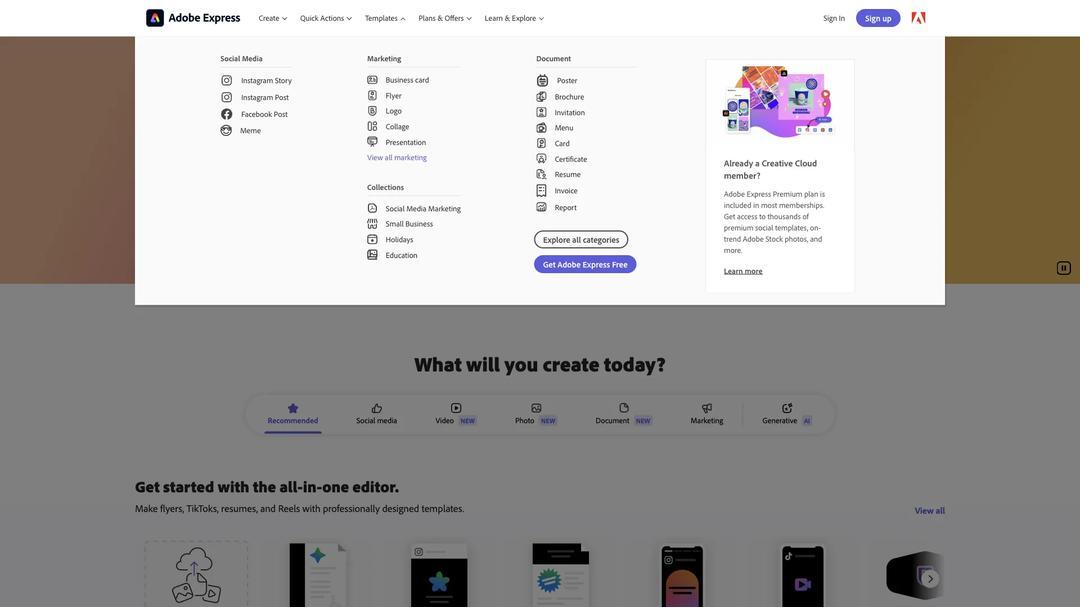 Task type: vqa. For each thing, say whether or not it's contained in the screenshot.
employees
no



Task type: locate. For each thing, give the bounding box(es) containing it.
logo icon image for education
[[367, 250, 377, 260]]

document down document icon
[[596, 416, 630, 426]]

& right plans
[[438, 13, 443, 23]]

facebook
[[241, 109, 272, 119]]

0 horizontal spatial document
[[536, 53, 571, 63]]

collections
[[367, 182, 404, 192]]

0 vertical spatial instagram icon image
[[221, 74, 233, 87]]

2 vertical spatial adobe
[[743, 234, 764, 244]]

logo icon image inside small business link
[[367, 219, 377, 229]]

learn inside already a creative cloud member? group
[[724, 266, 743, 276]]

document button
[[592, 403, 656, 427]]

report
[[555, 202, 577, 212]]

brochure link
[[518, 89, 655, 104]]

learn & explore button
[[478, 0, 550, 36]]

1 vertical spatial instagram icon image
[[221, 91, 233, 104]]

1 vertical spatial social
[[386, 203, 405, 213]]

plans & offers button
[[412, 0, 478, 36]]

meme icon image
[[221, 125, 232, 136]]

facebook post link
[[203, 106, 310, 123]]

learn left more
[[724, 266, 743, 276]]

what will you create today?
[[415, 351, 666, 377]]

learn more
[[724, 266, 763, 276]]

post for facebook post
[[274, 109, 288, 119]]

resume icon image
[[536, 169, 547, 179]]

memberships.
[[779, 200, 825, 210]]

1 instagram from the top
[[241, 76, 273, 85]]

get started with the all-in-one editor.
[[135, 477, 399, 497]]

2 horizontal spatial marketing
[[691, 416, 723, 426]]

1 horizontal spatial media
[[407, 203, 427, 213]]

4 logo icon image from the top
[[367, 234, 377, 245]]

social
[[221, 53, 240, 63], [386, 203, 405, 213], [357, 416, 375, 426]]

1 & from the left
[[438, 13, 443, 23]]

logo icon image
[[367, 106, 377, 116], [367, 203, 377, 213], [367, 219, 377, 229], [367, 234, 377, 245], [367, 250, 377, 260]]

create inside popup button
[[259, 13, 279, 23]]

brochure
[[555, 92, 584, 102]]

of
[[803, 211, 809, 221]]

logo icon image inside 'holidays' link
[[367, 234, 377, 245]]

adobe up level
[[146, 68, 202, 93]]

logo icon image for small business
[[367, 219, 377, 229]]

1 vertical spatial marketing
[[428, 203, 461, 213]]

with
[[218, 477, 249, 497]]

sign in
[[824, 13, 845, 23]]

1 horizontal spatial document
[[596, 416, 630, 426]]

one
[[322, 477, 349, 497]]

1 vertical spatial create
[[400, 164, 424, 175]]

instagram up "facebook" at left top
[[241, 92, 273, 102]]

2 horizontal spatial social
[[386, 203, 405, 213]]

instagram icon image inside instagram story link
[[221, 74, 233, 87]]

adobe
[[146, 68, 202, 93], [724, 189, 745, 199], [743, 234, 764, 244]]

learn left explore
[[485, 13, 503, 23]]

create for create easier. dream bigger.
[[400, 164, 424, 175]]

adobe inside adobe express level up.
[[146, 68, 202, 93]]

2 vertical spatial social
[[357, 416, 375, 426]]

learn for learn & explore
[[485, 13, 503, 23]]

5 logo icon image from the top
[[367, 250, 377, 260]]

0 vertical spatial document
[[536, 53, 571, 63]]

learn for learn more
[[724, 266, 743, 276]]

get
[[724, 211, 735, 221], [135, 477, 160, 497]]

dream
[[453, 164, 478, 175]]

0 vertical spatial get
[[724, 211, 735, 221]]

marketing down promote image
[[691, 416, 723, 426]]

the
[[253, 477, 276, 497]]

view
[[367, 152, 383, 162]]

0 horizontal spatial learn
[[485, 13, 503, 23]]

creative
[[762, 157, 793, 168]]

express down 'social media' at the left of page
[[207, 68, 272, 93]]

started
[[163, 477, 214, 497]]

1 logo icon image from the top
[[367, 106, 377, 116]]

1 horizontal spatial learn
[[724, 266, 743, 276]]

2 vertical spatial marketing
[[691, 416, 723, 426]]

thousands
[[768, 211, 801, 221]]

marketing up small business link at the top of the page
[[428, 203, 461, 213]]

sign
[[824, 13, 837, 23]]

social media
[[221, 53, 263, 63]]

cloud
[[795, 157, 817, 168]]

0 vertical spatial learn
[[485, 13, 503, 23]]

report icon image
[[536, 202, 547, 212]]

instagram icon image for instagram post
[[221, 91, 233, 104]]

logo icon image left small
[[367, 219, 377, 229]]

2 logo icon image from the top
[[367, 203, 377, 213]]

flyer icon image
[[367, 90, 377, 100]]

& inside dropdown button
[[438, 13, 443, 23]]

marketing inside social media marketing link
[[428, 203, 461, 213]]

instagram icon image up facebook icon
[[221, 91, 233, 104]]

social up instagram story link
[[221, 53, 240, 63]]

0 horizontal spatial create
[[259, 13, 279, 23]]

report link
[[518, 199, 655, 215]]

instagram post
[[241, 92, 289, 102]]

post down story
[[275, 92, 289, 102]]

social inside button
[[357, 416, 375, 426]]

pause video image
[[1057, 262, 1071, 275]]

0 horizontal spatial express
[[207, 68, 272, 93]]

0 horizontal spatial get
[[135, 477, 160, 497]]

2 & from the left
[[505, 13, 510, 23]]

0 vertical spatial post
[[275, 92, 289, 102]]

social down thumbup image at the bottom left
[[357, 416, 375, 426]]

media up small business link at the top of the page
[[407, 203, 427, 213]]

adobe for premium
[[724, 189, 745, 199]]

0 vertical spatial media
[[242, 53, 263, 63]]

logo link
[[349, 103, 479, 119]]

post for instagram post
[[275, 92, 289, 102]]

card
[[415, 75, 429, 85]]

plans
[[419, 13, 436, 23]]

social media
[[357, 416, 397, 426]]

easier.
[[426, 164, 450, 175]]

0 vertical spatial create
[[259, 13, 279, 23]]

1 horizontal spatial create
[[400, 164, 424, 175]]

photo button
[[512, 403, 561, 427]]

adobe logo image
[[912, 12, 926, 24]]

instagram icon image inside instagram post link
[[221, 91, 233, 104]]

social for social media marketing
[[386, 203, 405, 213]]

1 horizontal spatial express
[[747, 189, 771, 199]]

instagram icon image
[[221, 74, 233, 87], [221, 91, 233, 104]]

instagram up instagram post link
[[241, 76, 273, 85]]

adobe down social
[[743, 234, 764, 244]]

0 vertical spatial marketing
[[367, 53, 401, 63]]

media for social media marketing
[[407, 203, 427, 213]]

1 vertical spatial learn
[[724, 266, 743, 276]]

social up small
[[386, 203, 405, 213]]

3 logo icon image from the top
[[367, 219, 377, 229]]

create left quick
[[259, 13, 279, 23]]

logo icon image left holidays
[[367, 234, 377, 245]]

get down the included
[[724, 211, 735, 221]]

0 vertical spatial adobe
[[146, 68, 202, 93]]

logo icon image inside social media marketing link
[[367, 203, 377, 213]]

learn
[[485, 13, 503, 23], [724, 266, 743, 276]]

1 vertical spatial media
[[407, 203, 427, 213]]

all-
[[280, 477, 303, 497]]

small business link
[[349, 216, 479, 232]]

what
[[415, 351, 462, 377]]

business card
[[386, 75, 429, 85]]

express inside adobe express premium plan is included in most memberships. get access to thousands of premium social templates, on- trend adobe stock photos, and more.
[[747, 189, 771, 199]]

today?
[[604, 351, 666, 377]]

& left explore
[[505, 13, 510, 23]]

menu
[[555, 123, 574, 133]]

logo
[[386, 106, 402, 116]]

instagram post link
[[203, 89, 310, 106]]

logo icon image up collage icon
[[367, 106, 377, 116]]

create down marketing
[[400, 164, 424, 175]]

0 vertical spatial instagram
[[241, 76, 273, 85]]

0 vertical spatial social
[[221, 53, 240, 63]]

view all marketing link
[[349, 150, 479, 165]]

instagram for instagram story
[[241, 76, 273, 85]]

ai image
[[783, 403, 793, 413]]

0 horizontal spatial social
[[221, 53, 240, 63]]

and
[[810, 234, 822, 244]]

1 vertical spatial post
[[274, 109, 288, 119]]

post
[[275, 92, 289, 102], [274, 109, 288, 119]]

logo icon image inside the logo link
[[367, 106, 377, 116]]

0 vertical spatial express
[[207, 68, 272, 93]]

1 vertical spatial instagram
[[241, 92, 273, 102]]

instagram
[[241, 76, 273, 85], [241, 92, 273, 102]]

1 horizontal spatial marketing
[[428, 203, 461, 213]]

instagram story
[[241, 76, 292, 85]]

1 vertical spatial get
[[135, 477, 160, 497]]

a
[[755, 157, 760, 168]]

invitation link
[[518, 104, 655, 120]]

holidays link
[[349, 232, 479, 247]]

plan
[[804, 189, 818, 199]]

document up posters icon
[[536, 53, 571, 63]]

learn inside popup button
[[485, 13, 503, 23]]

brochure icon image
[[536, 92, 547, 102]]

2 instagram from the top
[[241, 92, 273, 102]]

certificate link
[[518, 151, 655, 167]]

most
[[761, 200, 777, 210]]

1 instagram icon image from the top
[[221, 74, 233, 87]]

media
[[242, 53, 263, 63], [407, 203, 427, 213]]

business down the social media marketing
[[406, 219, 433, 229]]

1 vertical spatial adobe
[[724, 189, 745, 199]]

posters icon image
[[536, 74, 549, 87]]

create for create
[[259, 13, 279, 23]]

certificate
[[555, 154, 587, 164]]

1 horizontal spatial &
[[505, 13, 510, 23]]

access
[[737, 211, 758, 221]]

education
[[386, 250, 418, 260]]

instagram icon image down 'social media' at the left of page
[[221, 74, 233, 87]]

express inside adobe express level up.
[[207, 68, 272, 93]]

social media marketing link
[[349, 196, 479, 216]]

marketing up business card icon
[[367, 53, 401, 63]]

2 instagram icon image from the top
[[221, 91, 233, 104]]

media up instagram story link
[[242, 53, 263, 63]]

1 horizontal spatial social
[[357, 416, 375, 426]]

get left "started" at the bottom of page
[[135, 477, 160, 497]]

0 horizontal spatial media
[[242, 53, 263, 63]]

business up flyer in the top left of the page
[[386, 75, 413, 85]]

logo icon image left education at the left
[[367, 250, 377, 260]]

& inside popup button
[[505, 13, 510, 23]]

post down instagram post
[[274, 109, 288, 119]]

0 horizontal spatial &
[[438, 13, 443, 23]]

you
[[505, 351, 538, 377]]

menu icon image
[[536, 123, 547, 133]]

video button
[[432, 403, 481, 427]]

learn more link
[[724, 266, 763, 276]]

express for premium
[[747, 189, 771, 199]]

premium
[[724, 222, 754, 232]]

express for level
[[207, 68, 272, 93]]

star accent image
[[288, 404, 298, 414]]

express up in
[[747, 189, 771, 199]]

1 vertical spatial document
[[596, 416, 630, 426]]

logo icon image inside education link
[[367, 250, 377, 260]]

express
[[207, 68, 272, 93], [747, 189, 771, 199]]

1 horizontal spatial get
[[724, 211, 735, 221]]

learn & explore
[[485, 13, 536, 23]]

quick actions
[[300, 13, 344, 23]]

1 vertical spatial express
[[747, 189, 771, 199]]

logo icon image down collections
[[367, 203, 377, 213]]

adobe up the included
[[724, 189, 745, 199]]



Task type: describe. For each thing, give the bounding box(es) containing it.
greeting card icon image
[[536, 138, 547, 148]]

invitation
[[555, 107, 585, 117]]

document inside button
[[596, 416, 630, 426]]

1 vertical spatial business
[[406, 219, 433, 229]]

thumbup image
[[372, 404, 382, 414]]

social for social media
[[221, 53, 240, 63]]

0 horizontal spatial marketing
[[367, 53, 401, 63]]

resume
[[555, 169, 581, 179]]

document inside already a creative cloud member? group
[[536, 53, 571, 63]]

business card icon image
[[367, 75, 377, 85]]

invitation icon image
[[536, 107, 547, 117]]

marketing button
[[688, 403, 727, 427]]

meme
[[240, 126, 261, 135]]

sign in button
[[821, 8, 847, 28]]

logo icon image for logo
[[367, 106, 377, 116]]

social
[[755, 222, 773, 232]]

already a creative cloud member?
[[724, 157, 817, 181]]

video
[[436, 416, 454, 426]]

adobe express premium plan is included in most memberships. get access to thousands of premium social templates, on- trend adobe stock photos, and more.
[[724, 189, 825, 255]]

instagram icon image for instagram story
[[221, 74, 233, 87]]

poster link
[[518, 68, 655, 89]]

bigger.
[[480, 164, 506, 175]]

education link
[[349, 247, 479, 263]]

presentation link
[[349, 134, 479, 150]]

facebook icon image
[[221, 108, 233, 120]]

image wire image
[[531, 403, 542, 413]]

collage icon image
[[367, 121, 377, 131]]

level
[[146, 98, 227, 140]]

presentation
[[386, 137, 426, 147]]

instagram for instagram post
[[241, 92, 273, 102]]

already a creative cloud member? group
[[135, 36, 945, 305]]

create easier. dream bigger.
[[400, 164, 506, 175]]

business card link
[[349, 68, 479, 88]]

up.
[[235, 98, 286, 140]]

collage
[[386, 121, 409, 131]]

document image
[[619, 403, 629, 413]]

create
[[543, 351, 600, 377]]

presentation icon image
[[367, 137, 377, 147]]

adobe express image
[[706, 60, 855, 143]]

menu link
[[518, 120, 655, 135]]

resume link
[[518, 167, 655, 182]]

promote image
[[702, 404, 712, 414]]

quick
[[300, 13, 319, 23]]

social media marketing
[[386, 203, 461, 213]]

& for learn
[[505, 13, 510, 23]]

logo icon image for social media marketing
[[367, 203, 377, 213]]

trend
[[724, 234, 741, 244]]

member?
[[724, 170, 761, 181]]

marketing inside marketing button
[[691, 416, 723, 426]]

included
[[724, 200, 752, 210]]

photos,
[[785, 234, 809, 244]]

already
[[724, 157, 753, 168]]

offers
[[445, 13, 464, 23]]

logo icon image for holidays
[[367, 234, 377, 245]]

to
[[759, 211, 766, 221]]

recommended button
[[265, 403, 322, 427]]

play video image
[[451, 403, 461, 413]]

invoice icon image
[[536, 184, 547, 197]]

in-
[[303, 477, 322, 497]]

adobe, inc. image
[[146, 9, 241, 27]]

small
[[386, 219, 404, 229]]

recommended
[[268, 416, 318, 426]]

create button
[[252, 0, 294, 36]]

poster
[[557, 76, 577, 85]]

quick actions button
[[294, 0, 358, 36]]

banner icon image
[[536, 154, 547, 164]]

plans & offers
[[419, 13, 464, 23]]

more
[[745, 266, 763, 276]]

actions
[[320, 13, 344, 23]]

on-
[[810, 222, 821, 232]]

templates,
[[775, 222, 808, 232]]

invoice link
[[518, 182, 655, 199]]

in
[[839, 13, 845, 23]]

view all marketing
[[367, 152, 427, 162]]

media
[[377, 416, 397, 426]]

card link
[[518, 135, 655, 151]]

editor.
[[353, 477, 399, 497]]

photo
[[515, 416, 535, 426]]

invoice
[[555, 186, 578, 196]]

card
[[555, 138, 570, 148]]

explore
[[512, 13, 536, 23]]

templates button
[[358, 0, 412, 36]]

adobe express level up.
[[146, 68, 286, 140]]

flyer
[[386, 90, 402, 100]]

stock
[[766, 234, 783, 244]]

social for social media
[[357, 416, 375, 426]]

0 vertical spatial business
[[386, 75, 413, 85]]

templates
[[365, 13, 398, 23]]

get inside adobe express premium plan is included in most memberships. get access to thousands of premium social templates, on- trend adobe stock photos, and more.
[[724, 211, 735, 221]]

marketing
[[394, 152, 427, 162]]

& for plans
[[438, 13, 443, 23]]

is
[[820, 189, 825, 199]]

adobe for level
[[146, 68, 202, 93]]

generative button
[[759, 403, 816, 427]]

media for social media
[[242, 53, 263, 63]]

generative
[[763, 416, 798, 426]]

social media button
[[353, 403, 401, 427]]



